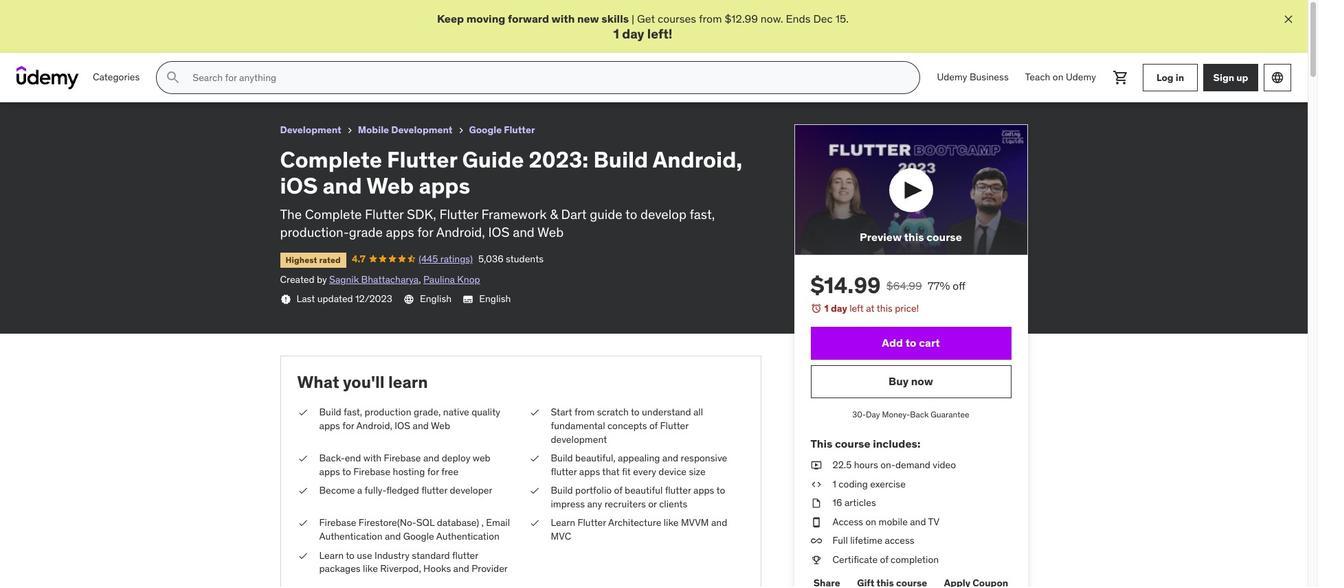 Task type: vqa. For each thing, say whether or not it's contained in the screenshot.
GET THIS COURSE, PLUS 11,000+ OF OUR TOP-RATED COURSES, WITH PERSONAL PLAN.
no



Task type: locate. For each thing, give the bounding box(es) containing it.
build up impress
[[551, 485, 573, 497]]

to
[[626, 206, 637, 223], [906, 336, 917, 350], [631, 407, 640, 419], [342, 466, 351, 478], [717, 485, 725, 497], [346, 550, 355, 562]]

for down sdk,
[[418, 224, 434, 241]]

1 vertical spatial firebase
[[353, 466, 391, 478]]

learn up mvc
[[551, 517, 575, 530]]

ios
[[280, 172, 318, 200]]

30-
[[853, 410, 866, 420]]

0 vertical spatial google
[[469, 124, 502, 136]]

this right preview
[[904, 230, 924, 244]]

apps inside build fast, production grade, native quality apps for android, ios and web
[[319, 420, 340, 432]]

beautiful
[[625, 485, 663, 497]]

fast, right the develop
[[690, 206, 715, 223]]

on for access
[[866, 516, 877, 529]]

0 horizontal spatial on
[[866, 516, 877, 529]]

authentication down database)
[[436, 531, 500, 543]]

0 vertical spatial web
[[367, 172, 414, 200]]

flutter inside start from scratch to understand all fundamental concepts of flutter development
[[660, 420, 689, 432]]

dec
[[814, 12, 833, 25]]

22.5
[[833, 459, 852, 472]]

1 horizontal spatial this
[[904, 230, 924, 244]]

google up guide
[[469, 124, 502, 136]]

1 horizontal spatial learn
[[551, 517, 575, 530]]

web inside build fast, production grade, native quality apps for android, ios and web
[[431, 420, 450, 432]]

flutter up impress
[[551, 466, 577, 478]]

and inside the "learn to use industry standard flutter packages like riverpod, hooks and provider"
[[453, 563, 470, 576]]

to up the concepts
[[631, 407, 640, 419]]

access
[[833, 516, 864, 529]]

flutter down free
[[421, 485, 448, 497]]

provider
[[472, 563, 508, 576]]

1 left coding
[[833, 478, 837, 491]]

web down &
[[538, 224, 564, 241]]

day down |
[[622, 26, 645, 42]]

xsmall image for learn flutter architecture like mvvm and mvc
[[529, 517, 540, 531]]

understand
[[642, 407, 691, 419]]

0 vertical spatial for
[[418, 224, 434, 241]]

firebase up fully-
[[353, 466, 391, 478]]

day inside keep moving forward with new skills | get courses from $12.99 now. ends dec 15. 1 day left!
[[622, 26, 645, 42]]

1 horizontal spatial 1
[[825, 303, 829, 315]]

xsmall image for build fast, production grade, native quality apps for android, ios and web
[[297, 407, 308, 420]]

certificate
[[833, 554, 878, 566]]

1 vertical spatial 1
[[825, 303, 829, 315]]

xsmall image for learn to use industry standard flutter packages like riverpod, hooks and provider
[[297, 550, 308, 563]]

0 vertical spatial 1
[[613, 26, 619, 42]]

0 horizontal spatial learn
[[319, 550, 344, 562]]

0 vertical spatial this
[[904, 230, 924, 244]]

(445 ratings)
[[419, 253, 473, 265]]

flutter down understand
[[660, 420, 689, 432]]

1 vertical spatial with
[[363, 452, 382, 465]]

1 down skills
[[613, 26, 619, 42]]

0 vertical spatial fast,
[[690, 206, 715, 223]]

and down the firestore(no-
[[385, 531, 401, 543]]

0 horizontal spatial ,
[[419, 274, 421, 286]]

preview this course button
[[794, 125, 1028, 256]]

development up "ios"
[[280, 124, 341, 136]]

1 horizontal spatial from
[[699, 12, 722, 25]]

0 vertical spatial of
[[650, 420, 658, 432]]

course language image
[[403, 294, 414, 305]]

fundamental
[[551, 420, 605, 432]]

with right end
[[363, 452, 382, 465]]

become
[[319, 485, 355, 497]]

complete up production-
[[305, 206, 362, 223]]

get
[[637, 12, 655, 25]]

1 vertical spatial of
[[614, 485, 623, 497]]

Search for anything text field
[[190, 66, 904, 89]]

hosting
[[393, 466, 425, 478]]

0 horizontal spatial day
[[622, 26, 645, 42]]

android, up the ratings) at the left of page
[[436, 224, 485, 241]]

1 vertical spatial this
[[877, 303, 893, 315]]

xsmall image for access on mobile and tv
[[811, 516, 822, 530]]

1 vertical spatial ios
[[395, 420, 411, 432]]

1 horizontal spatial google
[[469, 124, 502, 136]]

learn for mvc
[[551, 517, 575, 530]]

to left cart
[[906, 336, 917, 350]]

apps inside back-end with firebase and deploy web apps to firebase hosting for free
[[319, 466, 340, 478]]

xsmall image left google flutter link
[[455, 125, 466, 136]]

fast, inside complete flutter guide 2023: build android, ios and web apps the complete flutter sdk, flutter framework & dart guide to develop fast, production-grade apps for android, ios and web
[[690, 206, 715, 223]]

and up device on the bottom
[[663, 452, 679, 465]]

build inside build fast, production grade, native quality apps for android, ios and web
[[319, 407, 341, 419]]

recruiters
[[605, 498, 646, 511]]

impress
[[551, 498, 585, 511]]

learn to use industry standard flutter packages like riverpod, hooks and provider
[[319, 550, 508, 576]]

1 development from the left
[[280, 124, 341, 136]]

paulina
[[423, 274, 455, 286]]

0 vertical spatial from
[[699, 12, 722, 25]]

alarm image
[[811, 303, 822, 314]]

to inside build portfolio of beautiful flutter apps to impress any recruiters or clients
[[717, 485, 725, 497]]

udemy left business
[[937, 71, 968, 83]]

flutter up 'clients'
[[665, 485, 691, 497]]

1 horizontal spatial ,
[[482, 517, 484, 530]]

build inside complete flutter guide 2023: build android, ios and web apps the complete flutter sdk, flutter framework & dart guide to develop fast, production-grade apps for android, ios and web
[[594, 146, 648, 174]]

android, inside build fast, production grade, native quality apps for android, ios and web
[[356, 420, 392, 432]]

0 vertical spatial course
[[927, 230, 962, 244]]

1 vertical spatial day
[[831, 303, 847, 315]]

scratch
[[597, 407, 629, 419]]

1 vertical spatial on
[[866, 516, 877, 529]]

authentication
[[319, 531, 383, 543], [436, 531, 500, 543]]

to down responsive
[[717, 485, 725, 497]]

web
[[473, 452, 491, 465]]

email
[[486, 517, 510, 530]]

1 for 1 day left at this price!
[[825, 303, 829, 315]]

of down understand
[[650, 420, 658, 432]]

or
[[648, 498, 657, 511]]

1 horizontal spatial with
[[552, 12, 575, 25]]

course
[[927, 230, 962, 244], [835, 437, 871, 451]]

xsmall image left certificate
[[811, 554, 822, 568]]

ios down framework
[[488, 224, 510, 241]]

and left tv
[[910, 516, 926, 529]]

0 horizontal spatial fast,
[[344, 407, 362, 419]]

1 udemy from the left
[[937, 71, 968, 83]]

buy now button
[[811, 366, 1012, 399]]

fledged
[[386, 485, 419, 497]]

build inside build portfolio of beautiful flutter apps to impress any recruiters or clients
[[551, 485, 573, 497]]

0 horizontal spatial english
[[420, 293, 452, 305]]

0 horizontal spatial like
[[363, 563, 378, 576]]

1 vertical spatial for
[[343, 420, 354, 432]]

off
[[953, 279, 966, 293]]

0 horizontal spatial authentication
[[319, 531, 383, 543]]

learn inside the "learn to use industry standard flutter packages like riverpod, hooks and provider"
[[319, 550, 344, 562]]

xsmall image left back-
[[297, 452, 308, 466]]

last
[[297, 293, 315, 305]]

on right teach
[[1053, 71, 1064, 83]]

learn up packages
[[319, 550, 344, 562]]

and down framework
[[513, 224, 535, 241]]

0 vertical spatial like
[[664, 517, 679, 530]]

complete down development link
[[280, 146, 382, 174]]

web down grade,
[[431, 420, 450, 432]]

0 horizontal spatial google
[[403, 531, 434, 543]]

complete
[[280, 146, 382, 174], [305, 206, 362, 223]]

course up the 22.5
[[835, 437, 871, 451]]

2 vertical spatial web
[[431, 420, 450, 432]]

22.5 hours on-demand video
[[833, 459, 956, 472]]

and right hooks
[[453, 563, 470, 576]]

1 vertical spatial fast,
[[344, 407, 362, 419]]

1 authentication from the left
[[319, 531, 383, 543]]

1 horizontal spatial ios
[[488, 224, 510, 241]]

build up guide
[[594, 146, 648, 174]]

articles
[[845, 497, 876, 510]]

demand
[[896, 459, 931, 472]]

flutter down any
[[578, 517, 606, 530]]

apps up back-
[[319, 420, 340, 432]]

and right mvvm
[[711, 517, 728, 530]]

0 horizontal spatial development
[[280, 124, 341, 136]]

native
[[443, 407, 469, 419]]

deploy
[[442, 452, 470, 465]]

development inside mobile development link
[[391, 124, 453, 136]]

firebase up hosting
[[384, 452, 421, 465]]

apps down beautiful,
[[579, 466, 600, 478]]

complete flutter guide 2023: build android, ios and web apps the complete flutter sdk, flutter framework & dart guide to develop fast, production-grade apps for android, ios and web
[[280, 146, 743, 241]]

0 horizontal spatial 1
[[613, 26, 619, 42]]

google flutter
[[469, 124, 535, 136]]

1 right alarm 'image'
[[825, 303, 829, 315]]

xsmall image for start from scratch to understand all fundamental concepts of flutter development
[[529, 407, 540, 420]]

1 vertical spatial google
[[403, 531, 434, 543]]

to inside back-end with firebase and deploy web apps to firebase hosting for free
[[342, 466, 351, 478]]

full lifetime access
[[833, 535, 915, 547]]

keep
[[437, 12, 464, 25]]

android, down production
[[356, 420, 392, 432]]

0 horizontal spatial of
[[614, 485, 623, 497]]

1 horizontal spatial udemy
[[1066, 71, 1096, 83]]

to right guide
[[626, 206, 637, 223]]

xsmall image for 16 articles
[[811, 497, 822, 511]]

and inside firebase firestore(no-sql database) , email authentication and google authentication
[[385, 531, 401, 543]]

teach on udemy
[[1025, 71, 1096, 83]]

0 horizontal spatial udemy
[[937, 71, 968, 83]]

build for build fast, production grade, native quality apps for android, ios and web
[[319, 407, 341, 419]]

moving
[[467, 12, 506, 25]]

developer
[[450, 485, 493, 497]]

and down grade,
[[413, 420, 429, 432]]

1 horizontal spatial of
[[650, 420, 658, 432]]

0 horizontal spatial web
[[367, 172, 414, 200]]

hooks
[[424, 563, 451, 576]]

for inside complete flutter guide 2023: build android, ios and web apps the complete flutter sdk, flutter framework & dart guide to develop fast, production-grade apps for android, ios and web
[[418, 224, 434, 241]]

like inside the "learn to use industry standard flutter packages like riverpod, hooks and provider"
[[363, 563, 378, 576]]

price!
[[895, 303, 919, 315]]

and inside build beautiful, appealing and responsive flutter apps that fit every device size
[[663, 452, 679, 465]]

xsmall image down this
[[811, 459, 822, 473]]

udemy left 'shopping cart with 0 items' icon on the top of the page
[[1066, 71, 1096, 83]]

lifetime
[[851, 535, 883, 547]]

fully-
[[365, 485, 386, 497]]

flutter up 'provider'
[[452, 550, 478, 562]]

to left use
[[346, 550, 355, 562]]

1 horizontal spatial course
[[927, 230, 962, 244]]

apps inside build beautiful, appealing and responsive flutter apps that fit every device size
[[579, 466, 600, 478]]

fast,
[[690, 206, 715, 223], [344, 407, 362, 419]]

learn inside learn flutter architecture like mvvm and mvc
[[551, 517, 575, 530]]

build inside build beautiful, appealing and responsive flutter apps that fit every device size
[[551, 452, 573, 465]]

1 horizontal spatial like
[[664, 517, 679, 530]]

build for build portfolio of beautiful flutter apps to impress any recruiters or clients
[[551, 485, 573, 497]]

cart
[[919, 336, 940, 350]]

like down use
[[363, 563, 378, 576]]

udemy business
[[937, 71, 1009, 83]]

2 horizontal spatial android,
[[653, 146, 743, 174]]

0 vertical spatial ,
[[419, 274, 421, 286]]

and left "deploy"
[[423, 452, 439, 465]]

to inside complete flutter guide 2023: build android, ios and web apps the complete flutter sdk, flutter framework & dart guide to develop fast, production-grade apps for android, ios and web
[[626, 206, 637, 223]]

ratings)
[[440, 253, 473, 265]]

1 horizontal spatial development
[[391, 124, 453, 136]]

to inside start from scratch to understand all fundamental concepts of flutter development
[[631, 407, 640, 419]]

like down 'clients'
[[664, 517, 679, 530]]

hours
[[854, 459, 878, 472]]

paulina knop link
[[423, 274, 480, 286]]

2023:
[[529, 146, 589, 174]]

use
[[357, 550, 372, 562]]

0 vertical spatial with
[[552, 12, 575, 25]]

0 horizontal spatial android,
[[356, 420, 392, 432]]

apps down sdk,
[[386, 224, 414, 241]]

sign up
[[1214, 71, 1249, 84]]

2 vertical spatial 1
[[833, 478, 837, 491]]

mobile development
[[358, 124, 453, 136]]

2 horizontal spatial 1
[[833, 478, 837, 491]]

apps down size on the right bottom of page
[[694, 485, 715, 497]]

1 vertical spatial from
[[575, 407, 595, 419]]

highest rated
[[286, 255, 341, 265]]

flutter inside build beautiful, appealing and responsive flutter apps that fit every device size
[[551, 466, 577, 478]]

with inside keep moving forward with new skills | get courses from $12.99 now. ends dec 15. 1 day left!
[[552, 12, 575, 25]]

english right closed captions image
[[479, 293, 511, 305]]

of down full lifetime access
[[880, 554, 889, 566]]

flutter up grade
[[365, 206, 404, 223]]

development
[[280, 124, 341, 136], [391, 124, 453, 136]]

&
[[550, 206, 558, 223]]

1 english from the left
[[420, 293, 452, 305]]

english down paulina
[[420, 293, 452, 305]]

build for build beautiful, appealing and responsive flutter apps that fit every device size
[[551, 452, 573, 465]]

1 vertical spatial like
[[363, 563, 378, 576]]

choose a language image
[[1271, 71, 1285, 85]]

web up sdk,
[[367, 172, 414, 200]]

2 horizontal spatial of
[[880, 554, 889, 566]]

android, up the develop
[[653, 146, 743, 174]]

2 vertical spatial firebase
[[319, 517, 356, 530]]

add
[[882, 336, 903, 350]]

1 vertical spatial android,
[[436, 224, 485, 241]]

1 day left at this price!
[[825, 303, 919, 315]]

with left new
[[552, 12, 575, 25]]

1 horizontal spatial on
[[1053, 71, 1064, 83]]

day left the left
[[831, 303, 847, 315]]

for up end
[[343, 420, 354, 432]]

become a fully-fledged flutter developer
[[319, 485, 493, 497]]

flutter
[[551, 466, 577, 478], [421, 485, 448, 497], [665, 485, 691, 497], [452, 550, 478, 562]]

1 vertical spatial course
[[835, 437, 871, 451]]

for left free
[[427, 466, 439, 478]]

, inside firebase firestore(no-sql database) , email authentication and google authentication
[[482, 517, 484, 530]]

, left paulina
[[419, 274, 421, 286]]

0 vertical spatial learn
[[551, 517, 575, 530]]

authentication up use
[[319, 531, 383, 543]]

teach
[[1025, 71, 1051, 83]]

udemy image
[[16, 66, 79, 89]]

packages
[[319, 563, 361, 576]]

2 vertical spatial for
[[427, 466, 439, 478]]

english
[[420, 293, 452, 305], [479, 293, 511, 305]]

0 horizontal spatial from
[[575, 407, 595, 419]]

,
[[419, 274, 421, 286], [482, 517, 484, 530]]

a
[[357, 485, 362, 497]]

buy
[[889, 375, 909, 389]]

16
[[833, 497, 842, 510]]

and inside back-end with firebase and deploy web apps to firebase hosting for free
[[423, 452, 439, 465]]

to down end
[[342, 466, 351, 478]]

xsmall image
[[455, 125, 466, 136], [297, 452, 308, 466], [811, 459, 822, 473], [811, 554, 822, 568]]

2 development from the left
[[391, 124, 453, 136]]

(445
[[419, 253, 438, 265]]

apps down back-
[[319, 466, 340, 478]]

5,036
[[478, 253, 504, 265]]

0 horizontal spatial this
[[877, 303, 893, 315]]

apps up sdk,
[[419, 172, 470, 200]]

preview
[[860, 230, 902, 244]]

1 vertical spatial learn
[[319, 550, 344, 562]]

of up the recruiters
[[614, 485, 623, 497]]

0 vertical spatial on
[[1053, 71, 1064, 83]]

on up full lifetime access
[[866, 516, 877, 529]]

0 vertical spatial ios
[[488, 224, 510, 241]]

day
[[866, 410, 880, 420]]

xsmall image for build portfolio of beautiful flutter apps to impress any recruiters or clients
[[529, 485, 540, 498]]

xsmall image for certificate of completion
[[811, 554, 822, 568]]

0 horizontal spatial with
[[363, 452, 382, 465]]

build down development
[[551, 452, 573, 465]]

1 horizontal spatial authentication
[[436, 531, 500, 543]]

on for teach
[[1053, 71, 1064, 83]]

from left '$12.99'
[[699, 12, 722, 25]]

ios down production
[[395, 420, 411, 432]]

build down what at left bottom
[[319, 407, 341, 419]]

google down sql
[[403, 531, 434, 543]]

ios inside build fast, production grade, native quality apps for android, ios and web
[[395, 420, 411, 432]]

firestore(no-
[[359, 517, 416, 530]]

and
[[323, 172, 362, 200], [513, 224, 535, 241], [413, 420, 429, 432], [423, 452, 439, 465], [663, 452, 679, 465], [910, 516, 926, 529], [711, 517, 728, 530], [385, 531, 401, 543], [453, 563, 470, 576]]

1 vertical spatial ,
[[482, 517, 484, 530]]

, left the email
[[482, 517, 484, 530]]

2 vertical spatial android,
[[356, 420, 392, 432]]

firebase down become on the bottom of the page
[[319, 517, 356, 530]]

1 horizontal spatial fast,
[[690, 206, 715, 223]]

on
[[1053, 71, 1064, 83], [866, 516, 877, 529]]

completion
[[891, 554, 939, 566]]

last updated 12/2023
[[297, 293, 392, 305]]

xsmall image
[[344, 125, 355, 136], [280, 294, 291, 305], [297, 407, 308, 420], [529, 407, 540, 420], [529, 452, 540, 466], [811, 478, 822, 492], [297, 485, 308, 498], [529, 485, 540, 498], [811, 497, 822, 511], [811, 516, 822, 530], [297, 517, 308, 531], [529, 517, 540, 531], [811, 535, 822, 549], [297, 550, 308, 563]]

2 horizontal spatial web
[[538, 224, 564, 241]]

1 vertical spatial complete
[[305, 206, 362, 223]]

this right at
[[877, 303, 893, 315]]

4.7
[[352, 253, 366, 265]]

build fast, production grade, native quality apps for android, ios and web
[[319, 407, 500, 432]]

0 horizontal spatial ios
[[395, 420, 411, 432]]

1 horizontal spatial english
[[479, 293, 511, 305]]

fast, down what you'll learn
[[344, 407, 362, 419]]

apps inside build portfolio of beautiful flutter apps to impress any recruiters or clients
[[694, 485, 715, 497]]

1 horizontal spatial web
[[431, 420, 450, 432]]

0 vertical spatial day
[[622, 26, 645, 42]]

2 udemy from the left
[[1066, 71, 1096, 83]]

course up 77%
[[927, 230, 962, 244]]

development right mobile
[[391, 124, 453, 136]]

from up fundamental
[[575, 407, 595, 419]]

left!
[[647, 26, 673, 42]]

coding
[[839, 478, 868, 491]]



Task type: describe. For each thing, give the bounding box(es) containing it.
and right "ios"
[[323, 172, 362, 200]]

google inside firebase firestore(no-sql database) , email authentication and google authentication
[[403, 531, 434, 543]]

fit
[[622, 466, 631, 478]]

on-
[[881, 459, 896, 472]]

xsmall image for 22.5 hours on-demand video
[[811, 459, 822, 473]]

0 vertical spatial firebase
[[384, 452, 421, 465]]

and inside learn flutter architecture like mvvm and mvc
[[711, 517, 728, 530]]

fast, inside build fast, production grade, native quality apps for android, ios and web
[[344, 407, 362, 419]]

back-end with firebase and deploy web apps to firebase hosting for free
[[319, 452, 491, 478]]

flutter inside the "learn to use industry standard flutter packages like riverpod, hooks and provider"
[[452, 550, 478, 562]]

0 horizontal spatial course
[[835, 437, 871, 451]]

start
[[551, 407, 572, 419]]

to inside the "learn to use industry standard flutter packages like riverpod, hooks and provider"
[[346, 550, 355, 562]]

xsmall image for build beautiful, appealing and responsive flutter apps that fit every device size
[[529, 452, 540, 466]]

buy now
[[889, 375, 934, 389]]

$14.99
[[811, 272, 881, 300]]

1 coding exercise
[[833, 478, 906, 491]]

any
[[587, 498, 602, 511]]

standard
[[412, 550, 450, 562]]

ios inside complete flutter guide 2023: build android, ios and web apps the complete flutter sdk, flutter framework & dart guide to develop fast, production-grade apps for android, ios and web
[[488, 224, 510, 241]]

xsmall image for 1 coding exercise
[[811, 478, 822, 492]]

of inside start from scratch to understand all fundamental concepts of flutter development
[[650, 420, 658, 432]]

12/2023
[[355, 293, 392, 305]]

guide
[[462, 146, 524, 174]]

end
[[345, 452, 361, 465]]

16 articles
[[833, 497, 876, 510]]

knop
[[457, 274, 480, 286]]

students
[[506, 253, 544, 265]]

for inside back-end with firebase and deploy web apps to firebase hosting for free
[[427, 466, 439, 478]]

this inside preview this course button
[[904, 230, 924, 244]]

xsmall image for last updated 12/2023
[[280, 294, 291, 305]]

log
[[1157, 71, 1174, 84]]

in
[[1176, 71, 1185, 84]]

xsmall image for full lifetime access
[[811, 535, 822, 549]]

riverpod,
[[380, 563, 421, 576]]

closed captions image
[[463, 294, 474, 305]]

sagnik
[[329, 274, 359, 286]]

0 vertical spatial complete
[[280, 146, 382, 174]]

updated
[[317, 293, 353, 305]]

0 vertical spatial android,
[[653, 146, 743, 174]]

courses
[[658, 12, 696, 25]]

submit search image
[[165, 70, 182, 86]]

shopping cart with 0 items image
[[1113, 70, 1129, 86]]

and inside build fast, production grade, native quality apps for android, ios and web
[[413, 420, 429, 432]]

xsmall image for become a fully-fledged flutter developer
[[297, 485, 308, 498]]

size
[[689, 466, 706, 478]]

$64.99
[[887, 279, 922, 293]]

1 vertical spatial web
[[538, 224, 564, 241]]

highest
[[286, 255, 317, 265]]

2 english from the left
[[479, 293, 511, 305]]

flutter down mobile development link
[[387, 146, 457, 174]]

free
[[441, 466, 459, 478]]

includes:
[[873, 437, 921, 451]]

flutter inside build portfolio of beautiful flutter apps to impress any recruiters or clients
[[665, 485, 691, 497]]

categories
[[93, 71, 140, 83]]

of inside build portfolio of beautiful flutter apps to impress any recruiters or clients
[[614, 485, 623, 497]]

2 vertical spatial of
[[880, 554, 889, 566]]

by
[[317, 274, 327, 286]]

xsmall image for back-end with firebase and deploy web apps to firebase hosting for free
[[297, 452, 308, 466]]

from inside start from scratch to understand all fundamental concepts of flutter development
[[575, 407, 595, 419]]

firebase firestore(no-sql database) , email authentication and google authentication
[[319, 517, 510, 543]]

$14.99 $64.99 77% off
[[811, 272, 966, 300]]

flutter up guide
[[504, 124, 535, 136]]

portfolio
[[575, 485, 612, 497]]

responsive
[[681, 452, 728, 465]]

video
[[933, 459, 956, 472]]

ends
[[786, 12, 811, 25]]

course inside button
[[927, 230, 962, 244]]

to inside "button"
[[906, 336, 917, 350]]

sign
[[1214, 71, 1235, 84]]

skills
[[602, 12, 629, 25]]

categories button
[[85, 61, 148, 94]]

tv
[[928, 516, 940, 529]]

quality
[[472, 407, 500, 419]]

database)
[[437, 517, 479, 530]]

flutter right sdk,
[[440, 206, 478, 223]]

created
[[280, 274, 315, 286]]

mobile development link
[[358, 122, 453, 139]]

$12.99
[[725, 12, 758, 25]]

mvvm
[[681, 517, 709, 530]]

flutter inside learn flutter architecture like mvvm and mvc
[[578, 517, 606, 530]]

that
[[602, 466, 620, 478]]

for inside build fast, production grade, native quality apps for android, ios and web
[[343, 420, 354, 432]]

xsmall image for firebase firestore(no-sql database) , email authentication and google authentication
[[297, 517, 308, 531]]

, for database)
[[482, 517, 484, 530]]

guarantee
[[931, 410, 970, 420]]

business
[[970, 71, 1009, 83]]

certificate of completion
[[833, 554, 939, 566]]

left
[[850, 303, 864, 315]]

bhattacharya
[[361, 274, 419, 286]]

, for bhattacharya
[[419, 274, 421, 286]]

industry
[[375, 550, 410, 562]]

1 for 1 coding exercise
[[833, 478, 837, 491]]

device
[[659, 466, 687, 478]]

forward
[[508, 12, 549, 25]]

dart
[[561, 206, 587, 223]]

1 horizontal spatial android,
[[436, 224, 485, 241]]

created by sagnik bhattacharya , paulina knop
[[280, 274, 480, 286]]

mvc
[[551, 531, 571, 543]]

1 horizontal spatial day
[[831, 303, 847, 315]]

what you'll learn
[[297, 372, 428, 393]]

with inside back-end with firebase and deploy web apps to firebase hosting for free
[[363, 452, 382, 465]]

all
[[694, 407, 703, 419]]

77%
[[928, 279, 950, 293]]

firebase inside firebase firestore(no-sql database) , email authentication and google authentication
[[319, 517, 356, 530]]

this course includes:
[[811, 437, 921, 451]]

back-
[[319, 452, 345, 465]]

teach on udemy link
[[1017, 61, 1105, 94]]

close image
[[1282, 12, 1296, 26]]

rated
[[319, 255, 341, 265]]

2 authentication from the left
[[436, 531, 500, 543]]

from inside keep moving forward with new skills | get courses from $12.99 now. ends dec 15. 1 day left!
[[699, 12, 722, 25]]

up
[[1237, 71, 1249, 84]]

1 inside keep moving forward with new skills | get courses from $12.99 now. ends dec 15. 1 day left!
[[613, 26, 619, 42]]

mobile
[[358, 124, 389, 136]]

google flutter link
[[469, 122, 535, 139]]

like inside learn flutter architecture like mvvm and mvc
[[664, 517, 679, 530]]

development link
[[280, 122, 341, 139]]

beautiful,
[[575, 452, 616, 465]]

now.
[[761, 12, 783, 25]]

sdk,
[[407, 206, 436, 223]]

new
[[577, 12, 599, 25]]

sql
[[416, 517, 435, 530]]

guide
[[590, 206, 623, 223]]

learn for packages
[[319, 550, 344, 562]]



